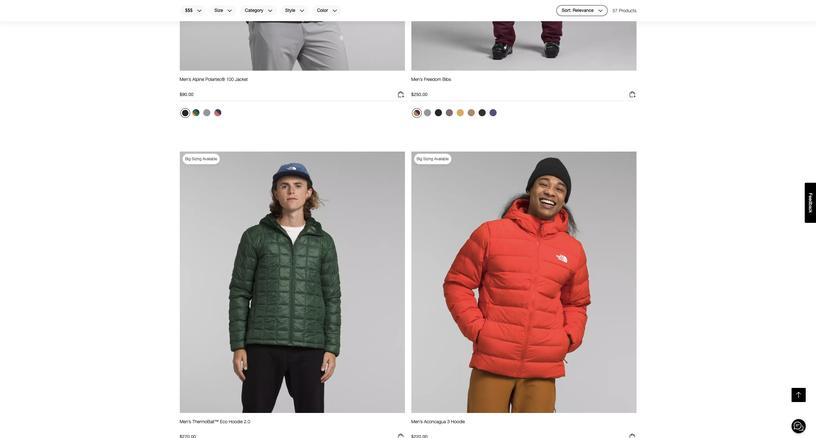 Task type: vqa. For each thing, say whether or not it's contained in the screenshot.
the right Available
yes



Task type: describe. For each thing, give the bounding box(es) containing it.
cave blue image
[[490, 109, 497, 116]]

men's aconcagua 3 hoodie image
[[411, 151, 637, 415]]

sizing for thermoball™
[[192, 157, 202, 162]]

2 tnf medium grey heather image from the left
[[424, 109, 431, 116]]

polartec®
[[206, 77, 225, 82]]

f e e d b a c k button
[[805, 183, 816, 223]]

big for aconcagua
[[417, 157, 422, 162]]

$90.00
[[180, 92, 194, 97]]

men's freedom bibs button
[[411, 77, 451, 88]]

relevance
[[573, 8, 594, 13]]

eco
[[220, 420, 228, 425]]

57 products status
[[613, 5, 637, 16]]

$choose color$ option group for $250.00
[[411, 108, 499, 121]]

$250.00 button
[[411, 91, 637, 101]]

fawn grey snake charmer print image
[[446, 109, 453, 116]]

thermoball™
[[192, 420, 219, 425]]

Cave Blue radio
[[488, 108, 498, 118]]

category
[[245, 8, 263, 13]]

2 tnf medium grey heather radio from the left
[[422, 108, 433, 118]]

men's for men's thermoball™ eco hoodie 2.0
[[180, 420, 191, 425]]

men's thermoball™ eco hoodie 2.0 button
[[180, 420, 250, 431]]

$$$ button
[[180, 5, 207, 16]]

$250.00
[[411, 92, 428, 97]]

sort: relevance
[[562, 8, 594, 13]]

big for thermoball™
[[185, 157, 191, 162]]

f e e d b a c k
[[808, 193, 814, 213]]

color button
[[312, 5, 342, 16]]

f
[[808, 193, 814, 196]]

men's thermoball™ eco hoodie 2.0
[[180, 420, 250, 425]]

Asphalt Grey radio
[[477, 108, 487, 118]]

Summit Navy Camo Texture Print radio
[[191, 108, 201, 118]]

c
[[808, 209, 814, 211]]

1 horizontal spatial tnf black radio
[[433, 108, 444, 118]]

1 tnf medium grey heather radio from the left
[[202, 108, 212, 118]]

size button
[[209, 5, 237, 16]]

available for aconcagua
[[434, 157, 449, 162]]

available for thermoball™
[[203, 157, 217, 162]]

style
[[285, 8, 295, 13]]

d
[[808, 201, 814, 204]]

3
[[447, 420, 450, 425]]

style button
[[280, 5, 309, 16]]

hoodie for 3
[[451, 420, 465, 425]]

Fawn Grey Snake Charmer Print radio
[[444, 108, 455, 118]]

2.0
[[244, 420, 250, 425]]

a
[[808, 206, 814, 209]]

100
[[226, 77, 234, 82]]



Task type: locate. For each thing, give the bounding box(es) containing it.
hoodie
[[229, 420, 243, 425], [451, 420, 465, 425]]

1 horizontal spatial available
[[434, 157, 449, 162]]

sort: relevance button
[[557, 5, 608, 16]]

size
[[215, 8, 223, 13]]

back to top image
[[795, 392, 803, 400]]

tnf medium grey heather image left shady blue shape etching print icon
[[203, 109, 210, 116]]

2 available from the left
[[434, 157, 449, 162]]

1 horizontal spatial sizing
[[423, 157, 433, 162]]

men's left thermoball™
[[180, 420, 191, 425]]

1 horizontal spatial big sizing available
[[417, 157, 449, 162]]

e up b
[[808, 199, 814, 201]]

category button
[[240, 5, 277, 16]]

1 $choose color$ option group from the left
[[180, 108, 224, 121]]

summit navy camo texture print image
[[192, 109, 199, 116]]

2 big sizing available from the left
[[417, 157, 449, 162]]

0 horizontal spatial tnf medium grey heather radio
[[202, 108, 212, 118]]

tnf medium grey heather radio left shady blue shape etching print icon
[[202, 108, 212, 118]]

men's alpine polartec® 100 jacket image
[[180, 0, 405, 71]]

2 sizing from the left
[[423, 157, 433, 162]]

0 horizontal spatial tnf black radio
[[180, 108, 190, 118]]

TNF Black radio
[[433, 108, 444, 118], [180, 108, 190, 118]]

1 horizontal spatial hoodie
[[451, 420, 465, 425]]

Boysenberry/Almond Butter radio
[[412, 108, 422, 118]]

0 horizontal spatial sizing
[[192, 157, 202, 162]]

2 hoodie from the left
[[451, 420, 465, 425]]

hoodie inside button
[[451, 420, 465, 425]]

1 horizontal spatial big
[[417, 157, 422, 162]]

men's left aconcagua
[[411, 420, 423, 425]]

Almond Butter radio
[[466, 108, 476, 118]]

aconcagua
[[424, 420, 446, 425]]

big sizing available
[[185, 157, 217, 162], [417, 157, 449, 162]]

sort:
[[562, 8, 572, 13]]

57 products
[[613, 8, 637, 13]]

big sizing available for thermoball™
[[185, 157, 217, 162]]

alpine
[[192, 77, 204, 82]]

men's inside button
[[180, 420, 191, 425]]

jacket
[[235, 77, 248, 82]]

men's alpine polartec® 100 jacket button
[[180, 77, 248, 88]]

tnf black radio left summit navy camo texture print 'image'
[[180, 108, 190, 118]]

bibs
[[443, 77, 451, 82]]

men's up $250.00
[[411, 77, 423, 82]]

hoodie for eco
[[229, 420, 243, 425]]

asphalt grey image
[[479, 109, 486, 116]]

$90.00 button
[[180, 91, 405, 101]]

sizing for aconcagua
[[423, 157, 433, 162]]

$$$
[[185, 8, 193, 13]]

1 big sizing available from the left
[[185, 157, 217, 162]]

available
[[203, 157, 217, 162], [434, 157, 449, 162]]

men's for men's alpine polartec® 100 jacket
[[180, 77, 191, 82]]

almond butter image
[[468, 109, 475, 116]]

1 available from the left
[[203, 157, 217, 162]]

products
[[619, 8, 637, 13]]

2 $choose color$ option group from the left
[[411, 108, 499, 121]]

big sizing available for aconcagua
[[417, 157, 449, 162]]

shady blue shape etching print image
[[214, 109, 221, 116]]

1 big from the left
[[185, 157, 191, 162]]

color
[[317, 8, 328, 13]]

tnf black image
[[435, 109, 442, 116], [182, 110, 188, 116]]

men's freedom bibs image
[[411, 0, 637, 71]]

b
[[808, 204, 814, 206]]

$choose color$ option group
[[180, 108, 224, 121], [411, 108, 499, 121]]

men's aconcagua 3 hoodie button
[[411, 420, 465, 431]]

e
[[808, 196, 814, 199], [808, 199, 814, 201]]

k
[[808, 211, 814, 213]]

0 horizontal spatial big
[[185, 157, 191, 162]]

men's left alpine
[[180, 77, 191, 82]]

summit gold image
[[457, 109, 464, 116]]

1 horizontal spatial tnf medium grey heather image
[[424, 109, 431, 116]]

$choose color$ option group for $90.00
[[180, 108, 224, 121]]

men's for men's aconcagua 3 hoodie
[[411, 420, 423, 425]]

2 e from the top
[[808, 199, 814, 201]]

TNF Medium Grey Heather radio
[[202, 108, 212, 118], [422, 108, 433, 118]]

0 horizontal spatial tnf medium grey heather image
[[203, 109, 210, 116]]

hoodie right 3
[[451, 420, 465, 425]]

tnf medium grey heather radio right boysenberry/almond butter icon
[[422, 108, 433, 118]]

1 hoodie from the left
[[229, 420, 243, 425]]

tnf black image left fawn grey snake charmer print image
[[435, 109, 442, 116]]

Shady Blue Shape Etching Print radio
[[213, 108, 223, 118]]

tnf black image left summit navy camo texture print 'image'
[[182, 110, 188, 116]]

Summit Gold radio
[[455, 108, 466, 118]]

0 horizontal spatial $choose color$ option group
[[180, 108, 224, 121]]

men's aconcagua 3 hoodie
[[411, 420, 465, 425]]

1 e from the top
[[808, 196, 814, 199]]

0 horizontal spatial tnf black image
[[182, 110, 188, 116]]

tnf medium grey heather image
[[203, 109, 210, 116], [424, 109, 431, 116]]

men's
[[180, 77, 191, 82], [411, 77, 423, 82], [180, 420, 191, 425], [411, 420, 423, 425]]

0 horizontal spatial big sizing available
[[185, 157, 217, 162]]

men's alpine polartec® 100 jacket
[[180, 77, 248, 82]]

men's for men's freedom bibs
[[411, 77, 423, 82]]

hoodie inside button
[[229, 420, 243, 425]]

e up d
[[808, 196, 814, 199]]

tnf medium grey heather image right boysenberry/almond butter icon
[[424, 109, 431, 116]]

1 horizontal spatial $choose color$ option group
[[411, 108, 499, 121]]

0 horizontal spatial available
[[203, 157, 217, 162]]

57
[[613, 8, 618, 13]]

tnf black radio left fawn grey snake charmer print image
[[433, 108, 444, 118]]

men's thermoball™ eco hoodie 2.0 image
[[180, 151, 405, 415]]

men's freedom bibs
[[411, 77, 451, 82]]

hoodie left 2.0
[[229, 420, 243, 425]]

freedom
[[424, 77, 441, 82]]

2 big from the left
[[417, 157, 422, 162]]

1 horizontal spatial tnf medium grey heather radio
[[422, 108, 433, 118]]

boysenberry/almond butter image
[[414, 110, 420, 116]]

1 sizing from the left
[[192, 157, 202, 162]]

sizing
[[192, 157, 202, 162], [423, 157, 433, 162]]

1 horizontal spatial tnf black image
[[435, 109, 442, 116]]

big
[[185, 157, 191, 162], [417, 157, 422, 162]]

0 horizontal spatial hoodie
[[229, 420, 243, 425]]

1 tnf medium grey heather image from the left
[[203, 109, 210, 116]]



